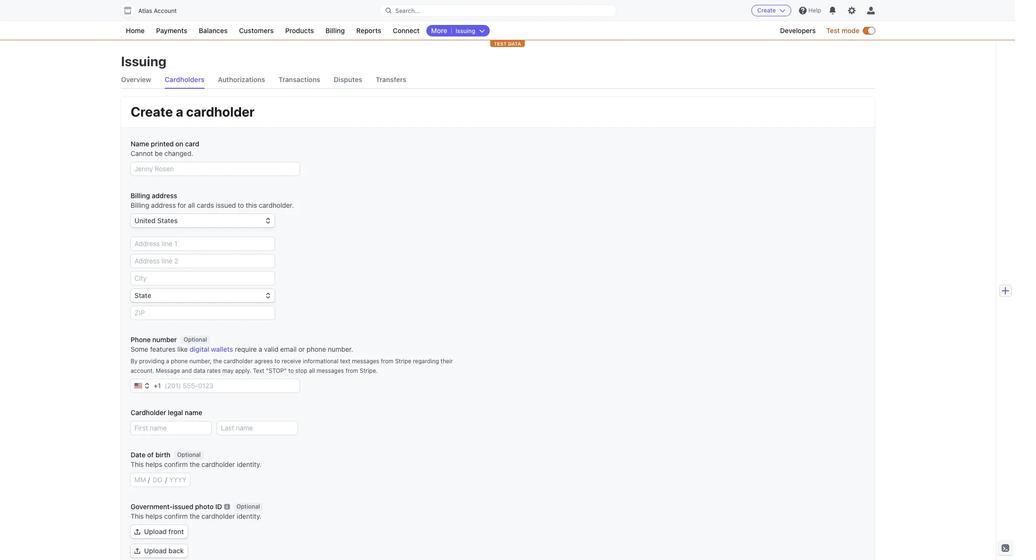 Task type: describe. For each thing, give the bounding box(es) containing it.
cardholder down "id"
[[202, 513, 235, 521]]

customers
[[239, 26, 274, 35]]

authorizations
[[218, 75, 265, 84]]

2 identity. from the top
[[237, 513, 262, 521]]

legal
[[168, 409, 183, 417]]

rates
[[207, 368, 221, 375]]

text
[[340, 358, 351, 365]]

2 horizontal spatial to
[[289, 368, 294, 375]]

cardholder.
[[259, 201, 294, 210]]

more
[[431, 26, 448, 35]]

0 vertical spatial address
[[152, 192, 177, 200]]

valid
[[264, 346, 279, 354]]

City text field
[[131, 272, 275, 285]]

2 vertical spatial billing
[[131, 201, 149, 210]]

1 vertical spatial address
[[151, 201, 176, 210]]

on
[[176, 140, 184, 148]]

name
[[131, 140, 149, 148]]

like
[[177, 346, 188, 354]]

+ 1
[[154, 382, 161, 390]]

connect link
[[388, 25, 425, 37]]

stripe
[[395, 358, 412, 365]]

email
[[280, 346, 297, 354]]

cardholder
[[131, 409, 166, 417]]

apply.
[[235, 368, 251, 375]]

features
[[150, 346, 176, 354]]

home link
[[121, 25, 149, 37]]

2 helps from the top
[[146, 513, 162, 521]]

united states button
[[131, 214, 275, 228]]

billing for billing address billing address for all cards issued to this cardholder.
[[131, 192, 150, 200]]

account.
[[131, 368, 154, 375]]

stop
[[296, 368, 308, 375]]

government-issued photo id
[[131, 503, 222, 511]]

front
[[169, 528, 184, 536]]

disputes link
[[334, 71, 363, 88]]

create for create a cardholder
[[131, 104, 173, 120]]

optional for date of birth
[[177, 452, 201, 459]]

Address line 1 text field
[[131, 237, 275, 251]]

wallets
[[211, 346, 233, 354]]

all inside billing address billing address for all cards issued to this cardholder.
[[188, 201, 195, 210]]

1 identity. from the top
[[237, 461, 262, 469]]

number.
[[328, 346, 353, 354]]

phone
[[131, 336, 151, 344]]

some features like digital wallets require a valid email or phone number. by providing a phone number, the cardholder agrees to receive informational text messages from stripe regarding their account. message and data rates may apply. text "stop" to stop all messages from stripe.
[[131, 346, 453, 375]]

developers
[[781, 26, 817, 35]]

notifications image
[[829, 7, 837, 14]]

reports link
[[352, 25, 386, 37]]

to inside billing address billing address for all cards issued to this cardholder.
[[238, 201, 244, 210]]

text
[[253, 368, 265, 375]]

billing link
[[321, 25, 350, 37]]

back
[[169, 547, 184, 556]]

Last name text field
[[217, 422, 298, 435]]

data
[[508, 41, 522, 47]]

Month text field
[[133, 474, 148, 487]]

0 horizontal spatial a
[[166, 358, 169, 365]]

2 / from the left
[[165, 476, 167, 484]]

ZIP text field
[[131, 307, 275, 320]]

Address line 2 text field
[[131, 255, 275, 268]]

atlas
[[138, 7, 152, 14]]

cardholder up "id"
[[202, 461, 235, 469]]

be
[[155, 149, 163, 158]]

test data
[[494, 41, 522, 47]]

connect
[[393, 26, 420, 35]]

receive
[[282, 358, 302, 365]]

developers link
[[776, 25, 821, 37]]

informational
[[303, 358, 339, 365]]

changed.
[[165, 149, 193, 158]]

2 vertical spatial optional
[[237, 504, 260, 511]]

1
[[158, 382, 161, 390]]

0 horizontal spatial phone
[[171, 358, 188, 365]]

upload for upload front
[[144, 528, 167, 536]]

0 horizontal spatial issuing
[[121, 53, 167, 69]]

0 horizontal spatial issued
[[173, 503, 194, 511]]

cardholder legal name
[[131, 409, 202, 417]]

help button
[[796, 3, 826, 18]]

0 vertical spatial from
[[381, 358, 394, 365]]

phone number
[[131, 336, 177, 344]]

of
[[147, 451, 154, 459]]

stripe.
[[360, 368, 378, 375]]

message
[[156, 368, 180, 375]]

digital wallets link
[[190, 346, 233, 354]]

1 vertical spatial to
[[275, 358, 280, 365]]

1 / from the left
[[148, 476, 150, 484]]

1 horizontal spatial phone
[[307, 346, 326, 354]]

2 this from the top
[[131, 513, 144, 521]]

card
[[185, 140, 199, 148]]

cardholders link
[[165, 71, 205, 88]]

transfers
[[376, 75, 407, 84]]

mode
[[842, 26, 860, 35]]

data
[[194, 368, 206, 375]]

test mode
[[827, 26, 860, 35]]

some
[[131, 346, 148, 354]]

products
[[285, 26, 314, 35]]

cards
[[197, 201, 214, 210]]

reports
[[357, 26, 382, 35]]

upload back
[[144, 547, 184, 556]]

agrees
[[255, 358, 273, 365]]

2 vertical spatial the
[[190, 513, 200, 521]]

id
[[216, 503, 222, 511]]

regarding
[[413, 358, 439, 365]]

payments link
[[151, 25, 192, 37]]

require
[[235, 346, 257, 354]]



Task type: locate. For each thing, give the bounding box(es) containing it.
1 vertical spatial upload
[[144, 547, 167, 556]]

2 vertical spatial a
[[166, 358, 169, 365]]

all right for
[[188, 201, 195, 210]]

1 horizontal spatial to
[[275, 358, 280, 365]]

their
[[441, 358, 453, 365]]

overview
[[121, 75, 151, 84]]

confirm up year text field
[[164, 461, 188, 469]]

create for create
[[758, 7, 777, 14]]

messages up stripe.
[[352, 358, 380, 365]]

helps down date of birth
[[146, 461, 162, 469]]

issuing up overview on the top of page
[[121, 53, 167, 69]]

/
[[148, 476, 150, 484], [165, 476, 167, 484]]

2 vertical spatial to
[[289, 368, 294, 375]]

1 helps from the top
[[146, 461, 162, 469]]

1 this helps confirm the cardholder identity. from the top
[[131, 461, 262, 469]]

1 confirm from the top
[[164, 461, 188, 469]]

1 horizontal spatial issuing
[[456, 27, 476, 35]]

upload left the back
[[144, 547, 167, 556]]

optional right "id"
[[237, 504, 260, 511]]

1 vertical spatial this helps confirm the cardholder identity.
[[131, 513, 262, 521]]

1 vertical spatial issued
[[173, 503, 194, 511]]

account
[[154, 7, 177, 14]]

the
[[213, 358, 222, 365], [190, 461, 200, 469], [190, 513, 200, 521]]

1 vertical spatial issuing
[[121, 53, 167, 69]]

states
[[157, 217, 178, 225]]

to down the receive
[[289, 368, 294, 375]]

1 vertical spatial all
[[309, 368, 315, 375]]

cardholder up the "apply."
[[224, 358, 253, 365]]

optional up digital
[[184, 337, 207, 344]]

1 vertical spatial the
[[190, 461, 200, 469]]

0 horizontal spatial /
[[148, 476, 150, 484]]

cardholder down authorizations link
[[186, 104, 255, 120]]

home
[[126, 26, 145, 35]]

test
[[494, 41, 507, 47]]

0 horizontal spatial to
[[238, 201, 244, 210]]

for
[[178, 201, 186, 210]]

test
[[827, 26, 841, 35]]

billing for billing
[[326, 26, 345, 35]]

from left stripe
[[381, 358, 394, 365]]

photo
[[195, 503, 214, 511]]

create up printed
[[131, 104, 173, 120]]

search…
[[396, 7, 420, 14]]

upload
[[144, 528, 167, 536], [144, 547, 167, 556]]

this
[[131, 461, 144, 469], [131, 513, 144, 521]]

create button
[[752, 5, 792, 16]]

1 vertical spatial helps
[[146, 513, 162, 521]]

1 vertical spatial a
[[259, 346, 262, 354]]

1 horizontal spatial from
[[381, 358, 394, 365]]

all inside some features like digital wallets require a valid email or phone number. by providing a phone number, the cardholder agrees to receive informational text messages from stripe regarding their account. message and data rates may apply. text "stop" to stop all messages from stripe.
[[309, 368, 315, 375]]

a up message
[[166, 358, 169, 365]]

1 vertical spatial messages
[[317, 368, 344, 375]]

this down government-
[[131, 513, 144, 521]]

optional for phone number
[[184, 337, 207, 344]]

united
[[135, 217, 156, 225]]

0 vertical spatial phone
[[307, 346, 326, 354]]

First name text field
[[131, 422, 211, 435]]

/ down of
[[148, 476, 150, 484]]

0 horizontal spatial create
[[131, 104, 173, 120]]

the up rates
[[213, 358, 222, 365]]

cardholders
[[165, 75, 205, 84]]

atlas account button
[[121, 4, 187, 17]]

0 vertical spatial identity.
[[237, 461, 262, 469]]

to up "stop"
[[275, 358, 280, 365]]

transactions
[[279, 75, 321, 84]]

balances
[[199, 26, 228, 35]]

0 vertical spatial messages
[[352, 358, 380, 365]]

by
[[131, 358, 138, 365]]

this
[[246, 201, 257, 210]]

the down photo
[[190, 513, 200, 521]]

"stop"
[[266, 368, 287, 375]]

overview link
[[121, 71, 151, 88]]

this down date
[[131, 461, 144, 469]]

1 vertical spatial this
[[131, 513, 144, 521]]

upload front
[[144, 528, 184, 536]]

0 vertical spatial optional
[[184, 337, 207, 344]]

help
[[809, 7, 822, 14]]

0 horizontal spatial from
[[346, 368, 358, 375]]

a left valid
[[259, 346, 262, 354]]

upload for upload back
[[144, 547, 167, 556]]

helps down government-
[[146, 513, 162, 521]]

Year text field
[[167, 474, 189, 487]]

1 horizontal spatial all
[[309, 368, 315, 375]]

2 this helps confirm the cardholder identity. from the top
[[131, 513, 262, 521]]

us image
[[135, 383, 142, 390]]

1 upload from the top
[[144, 528, 167, 536]]

2 confirm from the top
[[164, 513, 188, 521]]

+
[[154, 382, 158, 390]]

phone up "informational"
[[307, 346, 326, 354]]

atlas account
[[138, 7, 177, 14]]

issuing
[[456, 27, 476, 35], [121, 53, 167, 69]]

issued inside billing address billing address for all cards issued to this cardholder.
[[216, 201, 236, 210]]

0 vertical spatial this helps confirm the cardholder identity.
[[131, 461, 262, 469]]

customers link
[[234, 25, 279, 37]]

1 vertical spatial phone
[[171, 358, 188, 365]]

1 vertical spatial optional
[[177, 452, 201, 459]]

helps
[[146, 461, 162, 469], [146, 513, 162, 521]]

0 vertical spatial a
[[176, 104, 183, 120]]

issued left photo
[[173, 503, 194, 511]]

0 vertical spatial to
[[238, 201, 244, 210]]

cannot
[[131, 149, 153, 158]]

0 vertical spatial issuing
[[456, 27, 476, 35]]

Name printed on card text field
[[131, 162, 300, 176]]

and
[[182, 368, 192, 375]]

payments
[[156, 26, 187, 35]]

1 horizontal spatial issued
[[216, 201, 236, 210]]

name
[[185, 409, 202, 417]]

0 vertical spatial billing
[[326, 26, 345, 35]]

1 horizontal spatial messages
[[352, 358, 380, 365]]

the down first name 'text field'
[[190, 461, 200, 469]]

united states
[[135, 217, 178, 225]]

1 vertical spatial from
[[346, 368, 358, 375]]

0 vertical spatial confirm
[[164, 461, 188, 469]]

billing address billing address for all cards issued to this cardholder.
[[131, 192, 294, 210]]

1 horizontal spatial /
[[165, 476, 167, 484]]

this helps confirm the cardholder identity. down photo
[[131, 513, 262, 521]]

transfers link
[[376, 71, 407, 88]]

1 vertical spatial create
[[131, 104, 173, 120]]

create
[[758, 7, 777, 14], [131, 104, 173, 120]]

printed
[[151, 140, 174, 148]]

1 vertical spatial identity.
[[237, 513, 262, 521]]

Search… search field
[[380, 5, 616, 17]]

disputes
[[334, 75, 363, 84]]

tab list containing overview
[[121, 71, 876, 89]]

to
[[238, 201, 244, 210], [275, 358, 280, 365], [289, 368, 294, 375]]

0 horizontal spatial all
[[188, 201, 195, 210]]

1 vertical spatial confirm
[[164, 513, 188, 521]]

a up 'on'
[[176, 104, 183, 120]]

identity.
[[237, 461, 262, 469], [237, 513, 262, 521]]

to left this
[[238, 201, 244, 210]]

cardholder
[[186, 104, 255, 120], [224, 358, 253, 365], [202, 461, 235, 469], [202, 513, 235, 521]]

may
[[223, 368, 234, 375]]

create inside create "button"
[[758, 7, 777, 14]]

1 vertical spatial billing
[[131, 192, 150, 200]]

Search… text field
[[380, 5, 616, 17]]

all
[[188, 201, 195, 210], [309, 368, 315, 375]]

upload left front
[[144, 528, 167, 536]]

confirm
[[164, 461, 188, 469], [164, 513, 188, 521]]

name printed on card cannot be changed.
[[131, 140, 199, 158]]

messages down "informational"
[[317, 368, 344, 375]]

issuing right more
[[456, 27, 476, 35]]

providing
[[139, 358, 165, 365]]

number,
[[190, 358, 212, 365]]

0 vertical spatial the
[[213, 358, 222, 365]]

0 vertical spatial upload
[[144, 528, 167, 536]]

1 this from the top
[[131, 461, 144, 469]]

0 vertical spatial this
[[131, 461, 144, 469]]

phone up and at left bottom
[[171, 358, 188, 365]]

Phone number telephone field
[[161, 380, 300, 393]]

the inside some features like digital wallets require a valid email or phone number. by providing a phone number, the cardholder agrees to receive informational text messages from stripe regarding their account. message and data rates may apply. text "stop" to stop all messages from stripe.
[[213, 358, 222, 365]]

issued right cards
[[216, 201, 236, 210]]

billing
[[326, 26, 345, 35], [131, 192, 150, 200], [131, 201, 149, 210]]

confirm down government-issued photo id
[[164, 513, 188, 521]]

2 upload from the top
[[144, 547, 167, 556]]

optional
[[184, 337, 207, 344], [177, 452, 201, 459], [237, 504, 260, 511]]

this helps confirm the cardholder identity. up year text field
[[131, 461, 262, 469]]

0 vertical spatial create
[[758, 7, 777, 14]]

0 vertical spatial helps
[[146, 461, 162, 469]]

number
[[153, 336, 177, 344]]

0 horizontal spatial messages
[[317, 368, 344, 375]]

optional right birth
[[177, 452, 201, 459]]

2 horizontal spatial a
[[259, 346, 262, 354]]

transactions link
[[279, 71, 321, 88]]

address
[[152, 192, 177, 200], [151, 201, 176, 210]]

create a cardholder
[[131, 104, 255, 120]]

1 horizontal spatial create
[[758, 7, 777, 14]]

or
[[299, 346, 305, 354]]

create up developers link
[[758, 7, 777, 14]]

0 vertical spatial all
[[188, 201, 195, 210]]

a
[[176, 104, 183, 120], [259, 346, 262, 354], [166, 358, 169, 365]]

from down text
[[346, 368, 358, 375]]

cardholder inside some features like digital wallets require a valid email or phone number. by providing a phone number, the cardholder agrees to receive informational text messages from stripe regarding their account. message and data rates may apply. text "stop" to stop all messages from stripe.
[[224, 358, 253, 365]]

Day text field
[[150, 474, 165, 487]]

/ down birth
[[165, 476, 167, 484]]

all right "stop"
[[309, 368, 315, 375]]

digital
[[190, 346, 209, 354]]

tab list
[[121, 71, 876, 89]]

1 horizontal spatial a
[[176, 104, 183, 120]]

0 vertical spatial issued
[[216, 201, 236, 210]]



Task type: vqa. For each thing, say whether or not it's contained in the screenshot.
product
no



